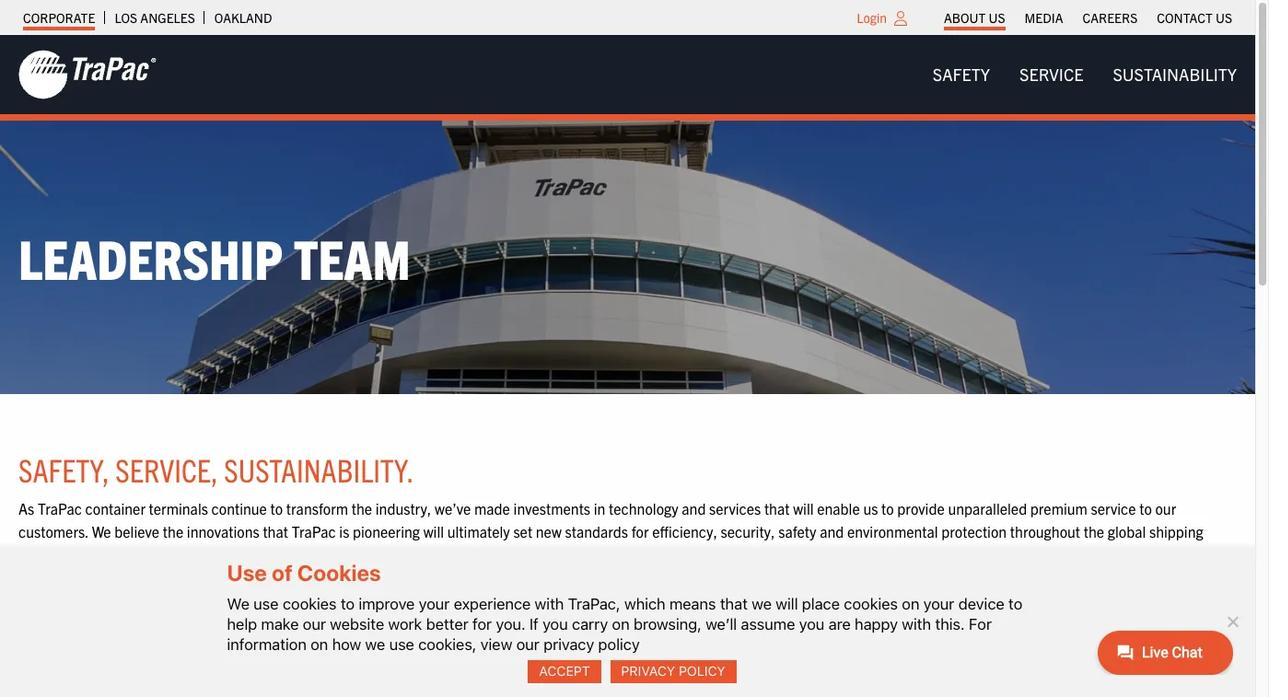 Task type: describe. For each thing, give the bounding box(es) containing it.
we've
[[435, 499, 471, 518]]

services
[[709, 499, 761, 518]]

2 your from the left
[[924, 595, 955, 613]]

cookies
[[297, 560, 381, 586]]

0 vertical spatial will
[[793, 499, 814, 518]]

1 vertical spatial use
[[389, 635, 414, 654]]

carry
[[572, 615, 608, 634]]

the left global
[[1084, 523, 1105, 541]]

experienced
[[523, 585, 602, 603]]

the up 'pioneering'
[[352, 499, 372, 518]]

1 vertical spatial our
[[303, 615, 326, 634]]

and up no image
[[1206, 585, 1231, 603]]

team
[[294, 223, 411, 291]]

2 you from the left
[[799, 615, 825, 634]]

us
[[863, 499, 878, 518]]

to up global
[[1140, 499, 1152, 518]]

enable
[[817, 499, 860, 518]]

1 you from the left
[[543, 615, 568, 634]]

work
[[388, 615, 422, 634]]

efficiency,
[[652, 523, 717, 541]]

1 cookies from the left
[[283, 595, 337, 613]]

los angeles link
[[115, 5, 195, 30]]

protection
[[942, 523, 1007, 541]]

the up website
[[335, 585, 356, 603]]

of right some
[[319, 585, 332, 603]]

ultimately
[[447, 523, 510, 541]]

corporate
[[23, 9, 95, 26]]

1 horizontal spatial we
[[752, 595, 772, 613]]

service link
[[1005, 56, 1098, 93]]

contact us link
[[1157, 5, 1232, 30]]

standards
[[565, 523, 628, 541]]

security,
[[721, 523, 775, 541]]

to right continue
[[270, 499, 283, 518]]

assume
[[741, 615, 795, 634]]

we inside use of cookies we use cookies to improve your experience with trapac, which means that we will place cookies on your device to help make our website work better for you. if you carry on browsing, we'll assume you are happy with this. for information on how we use cookies, view our privacy policy
[[227, 595, 250, 613]]

the up we'll
[[690, 585, 711, 603]]

terminals
[[149, 499, 208, 518]]

made
[[474, 499, 510, 518]]

login
[[857, 9, 887, 26]]

minds
[[419, 585, 458, 603]]

privacy
[[544, 635, 594, 654]]

you.
[[496, 615, 526, 634]]

team
[[147, 585, 179, 603]]

for
[[969, 615, 992, 634]]

of left some
[[266, 585, 278, 603]]

container
[[85, 499, 145, 518]]

privacy policy link
[[610, 660, 736, 683]]

0 horizontal spatial we
[[365, 635, 385, 654]]

happy
[[855, 615, 898, 634]]

los angeles
[[115, 9, 195, 26]]

about
[[944, 9, 986, 26]]

and down enable on the bottom of the page
[[820, 523, 844, 541]]

leadership team
[[18, 223, 411, 291]]

accept link
[[528, 660, 601, 683]]

environmental
[[847, 523, 938, 541]]

as
[[18, 499, 34, 518]]

guiding
[[774, 585, 820, 603]]

executives
[[605, 585, 672, 603]]

menu bar containing safety
[[918, 56, 1252, 93]]

about us
[[944, 9, 1005, 26]]

we inside as trapac container terminals continue to transform the industry, we've made investments in technology and services that will enable us to provide unparalleled premium service to our customers. we believe the innovations that trapac is pioneering will ultimately set new standards for efficiency, security, safety and environmental protection throughout the global shipping industry.
[[92, 523, 111, 541]]

industry, inside trapac's leadership team is comprised of some of the brightest minds and most experienced executives in the industry, guiding the company with a steadfast commitment to safety, service and sustainability.
[[714, 585, 770, 603]]

2 vertical spatial our
[[516, 635, 540, 654]]

customers.
[[18, 523, 88, 541]]

angeles
[[140, 9, 195, 26]]

0 vertical spatial that
[[764, 499, 790, 518]]

to up website
[[341, 595, 355, 613]]

device
[[959, 595, 1005, 613]]

set
[[513, 523, 533, 541]]

believe
[[114, 523, 159, 541]]

privacy
[[621, 663, 675, 679]]

view
[[481, 635, 512, 654]]

safety,
[[18, 449, 110, 489]]

that inside use of cookies we use cookies to improve your experience with trapac, which means that we will place cookies on your device to help make our website work better for you. if you carry on browsing, we'll assume you are happy with this. for information on how we use cookies, view our privacy policy
[[720, 595, 748, 613]]

our inside as trapac container terminals continue to transform the industry, we've made investments in technology and services that will enable us to provide unparalleled premium service to our customers. we believe the innovations that trapac is pioneering will ultimately set new standards for efficiency, security, safety and environmental protection throughout the global shipping industry.
[[1156, 499, 1176, 518]]

a
[[939, 585, 947, 603]]

how
[[332, 635, 361, 654]]

unparalleled
[[948, 499, 1027, 518]]

industry.
[[18, 546, 74, 565]]

leadership
[[18, 223, 283, 291]]

corporate link
[[23, 5, 95, 30]]

oakland
[[214, 9, 272, 26]]

use of cookies we use cookies to improve your experience with trapac, which means that we will place cookies on your device to help make our website work better for you. if you carry on browsing, we'll assume you are happy with this. for information on how we use cookies, view our privacy policy
[[227, 560, 1023, 654]]

with inside trapac's leadership team is comprised of some of the brightest minds and most experienced executives in the industry, guiding the company with a steadfast commitment to safety, service and sustainability.
[[909, 585, 936, 603]]

us for about us
[[989, 9, 1005, 26]]

to inside trapac's leadership team is comprised of some of the brightest minds and most experienced executives in the industry, guiding the company with a steadfast commitment to safety, service and sustainability.
[[1097, 585, 1109, 603]]

safety, service, sustainability.
[[18, 449, 414, 489]]

us for contact us
[[1216, 9, 1232, 26]]

safety, service, sustainability. main content
[[0, 449, 1256, 697]]

shipping
[[1150, 523, 1204, 541]]

1 vertical spatial will
[[423, 523, 444, 541]]

0 vertical spatial use
[[254, 595, 279, 613]]

corporate image
[[18, 49, 157, 100]]

policy
[[679, 663, 726, 679]]

login link
[[857, 9, 887, 26]]

cookies,
[[418, 635, 477, 654]]



Task type: locate. For each thing, give the bounding box(es) containing it.
0 horizontal spatial that
[[263, 523, 288, 541]]

you right 'if'
[[543, 615, 568, 634]]

trapac
[[38, 499, 82, 518], [292, 523, 336, 541]]

service inside as trapac container terminals continue to transform the industry, we've made investments in technology and services that will enable us to provide unparalleled premium service to our customers. we believe the innovations that trapac is pioneering will ultimately set new standards for efficiency, security, safety and environmental protection throughout the global shipping industry.
[[1091, 499, 1136, 518]]

steadfast
[[950, 585, 1009, 603]]

1 horizontal spatial cookies
[[844, 595, 898, 613]]

industry,
[[376, 499, 431, 518], [714, 585, 770, 603]]

service right safety,
[[1158, 585, 1203, 603]]

trapac down transform
[[292, 523, 336, 541]]

throughout
[[1010, 523, 1081, 541]]

place
[[802, 595, 840, 613]]

investments
[[514, 499, 591, 518]]

and left the most
[[461, 585, 485, 603]]

policy
[[598, 635, 640, 654]]

1 horizontal spatial trapac
[[292, 523, 336, 541]]

1 horizontal spatial service
[[1158, 585, 1203, 603]]

safety
[[933, 64, 990, 85]]

0 horizontal spatial is
[[182, 585, 192, 603]]

1 vertical spatial for
[[473, 615, 492, 634]]

service up global
[[1091, 499, 1136, 518]]

oakland link
[[214, 5, 272, 30]]

experience
[[454, 595, 531, 613]]

is right team
[[182, 585, 192, 603]]

0 vertical spatial we
[[752, 595, 772, 613]]

use
[[227, 560, 267, 586]]

information
[[227, 635, 307, 654]]

0 vertical spatial for
[[632, 523, 649, 541]]

industry, inside as trapac container terminals continue to transform the industry, we've made investments in technology and services that will enable us to provide unparalleled premium service to our customers. we believe the innovations that trapac is pioneering will ultimately set new standards for efficiency, security, safety and environmental protection throughout the global shipping industry.
[[376, 499, 431, 518]]

we up the assume
[[752, 595, 772, 613]]

1 vertical spatial in
[[675, 585, 687, 603]]

0 horizontal spatial on
[[311, 635, 328, 654]]

will
[[793, 499, 814, 518], [423, 523, 444, 541], [776, 595, 798, 613]]

cookies up happy
[[844, 595, 898, 613]]

0 vertical spatial our
[[1156, 499, 1176, 518]]

1 vertical spatial on
[[612, 615, 630, 634]]

with up 'if'
[[535, 595, 564, 613]]

1 vertical spatial service
[[1158, 585, 1203, 603]]

privacy policy
[[621, 663, 726, 679]]

1 vertical spatial is
[[182, 585, 192, 603]]

us inside about us link
[[989, 9, 1005, 26]]

safety link
[[918, 56, 1005, 93]]

to left safety,
[[1097, 585, 1109, 603]]

your up the "this."
[[924, 595, 955, 613]]

menu bar containing about us
[[935, 5, 1242, 30]]

with
[[909, 585, 936, 603], [535, 595, 564, 613], [902, 615, 931, 634]]

service inside trapac's leadership team is comprised of some of the brightest minds and most experienced executives in the industry, guiding the company with a steadfast commitment to safety, service and sustainability.
[[1158, 585, 1203, 603]]

trapac's
[[18, 585, 73, 603]]

1 horizontal spatial that
[[720, 595, 748, 613]]

in inside trapac's leadership team is comprised of some of the brightest minds and most experienced executives in the industry, guiding the company with a steadfast commitment to safety, service and sustainability.
[[675, 585, 687, 603]]

us right about
[[989, 9, 1005, 26]]

we down container
[[92, 523, 111, 541]]

service
[[1020, 64, 1084, 85]]

1 us from the left
[[989, 9, 1005, 26]]

provide
[[898, 499, 945, 518]]

that down continue
[[263, 523, 288, 541]]

0 vertical spatial in
[[594, 499, 606, 518]]

on left a
[[902, 595, 920, 613]]

will down we've
[[423, 523, 444, 541]]

our up shipping
[[1156, 499, 1176, 518]]

innovations
[[187, 523, 260, 541]]

we'll
[[706, 615, 737, 634]]

commitment
[[1012, 585, 1093, 603]]

we down website
[[365, 635, 385, 654]]

1 vertical spatial we
[[365, 635, 385, 654]]

the
[[352, 499, 372, 518], [163, 523, 183, 541], [1084, 523, 1105, 541], [335, 585, 356, 603], [690, 585, 711, 603], [824, 585, 844, 603]]

los
[[115, 9, 137, 26]]

1 horizontal spatial industry,
[[714, 585, 770, 603]]

2 us from the left
[[1216, 9, 1232, 26]]

will up the assume
[[776, 595, 798, 613]]

0 horizontal spatial you
[[543, 615, 568, 634]]

0 vertical spatial trapac
[[38, 499, 82, 518]]

of
[[272, 560, 293, 586], [266, 585, 278, 603], [319, 585, 332, 603]]

2 horizontal spatial that
[[764, 499, 790, 518]]

1 your from the left
[[419, 595, 450, 613]]

to right us
[[882, 499, 894, 518]]

for down the technology
[[632, 523, 649, 541]]

continue
[[211, 499, 267, 518]]

1 horizontal spatial for
[[632, 523, 649, 541]]

0 horizontal spatial us
[[989, 9, 1005, 26]]

pioneering
[[353, 523, 420, 541]]

as trapac container terminals continue to transform the industry, we've made investments in technology and services that will enable us to provide unparalleled premium service to our customers. we believe the innovations that trapac is pioneering will ultimately set new standards for efficiency, security, safety and environmental protection throughout the global shipping industry.
[[18, 499, 1204, 565]]

cookies up the "make"
[[283, 595, 337, 613]]

1 horizontal spatial use
[[389, 635, 414, 654]]

company
[[848, 585, 906, 603]]

in inside as trapac container terminals continue to transform the industry, we've made investments in technology and services that will enable us to provide unparalleled premium service to our customers. we believe the innovations that trapac is pioneering will ultimately set new standards for efficiency, security, safety and environmental protection throughout the global shipping industry.
[[594, 499, 606, 518]]

1 horizontal spatial your
[[924, 595, 955, 613]]

0 horizontal spatial our
[[303, 615, 326, 634]]

0 horizontal spatial service
[[1091, 499, 1136, 518]]

which
[[624, 595, 666, 613]]

1 horizontal spatial on
[[612, 615, 630, 634]]

2 horizontal spatial on
[[902, 595, 920, 613]]

sustainability.
[[18, 608, 106, 627]]

for inside use of cookies we use cookies to improve your experience with trapac, which means that we will place cookies on your device to help make our website work better for you. if you carry on browsing, we'll assume you are happy with this. for information on how we use cookies, view our privacy policy
[[473, 615, 492, 634]]

of right use
[[272, 560, 293, 586]]

if
[[530, 615, 539, 634]]

1 vertical spatial that
[[263, 523, 288, 541]]

contact us
[[1157, 9, 1232, 26]]

for
[[632, 523, 649, 541], [473, 615, 492, 634]]

0 vertical spatial on
[[902, 595, 920, 613]]

will up safety
[[793, 499, 814, 518]]

is inside as trapac container terminals continue to transform the industry, we've made investments in technology and services that will enable us to provide unparalleled premium service to our customers. we believe the innovations that trapac is pioneering will ultimately set new standards for efficiency, security, safety and environmental protection throughout the global shipping industry.
[[339, 523, 349, 541]]

no image
[[1223, 612, 1242, 631]]

menu bar up service
[[935, 5, 1242, 30]]

1 vertical spatial industry,
[[714, 585, 770, 603]]

0 vertical spatial is
[[339, 523, 349, 541]]

you down place
[[799, 615, 825, 634]]

we
[[92, 523, 111, 541], [227, 595, 250, 613]]

service
[[1091, 499, 1136, 518], [1158, 585, 1203, 603]]

new
[[536, 523, 562, 541]]

0 horizontal spatial we
[[92, 523, 111, 541]]

our down 'if'
[[516, 635, 540, 654]]

contact
[[1157, 9, 1213, 26]]

we up help at the left of page
[[227, 595, 250, 613]]

1 vertical spatial trapac
[[292, 523, 336, 541]]

industry, up we'll
[[714, 585, 770, 603]]

sustainability.
[[224, 449, 414, 489]]

accept
[[539, 663, 590, 679]]

0 horizontal spatial trapac
[[38, 499, 82, 518]]

global
[[1108, 523, 1146, 541]]

of inside use of cookies we use cookies to improve your experience with trapac, which means that we will place cookies on your device to help make our website work better for you. if you carry on browsing, we'll assume you are happy with this. for information on how we use cookies, view our privacy policy
[[272, 560, 293, 586]]

and
[[682, 499, 706, 518], [820, 523, 844, 541], [461, 585, 485, 603], [1206, 585, 1231, 603]]

menu bar
[[935, 5, 1242, 30], [918, 56, 1252, 93]]

2 vertical spatial will
[[776, 595, 798, 613]]

and up efficiency,
[[682, 499, 706, 518]]

this.
[[935, 615, 965, 634]]

website
[[330, 615, 384, 634]]

2 cookies from the left
[[844, 595, 898, 613]]

media
[[1025, 9, 1063, 26]]

careers link
[[1083, 5, 1138, 30]]

the up are
[[824, 585, 844, 603]]

1 horizontal spatial our
[[516, 635, 540, 654]]

your up better
[[419, 595, 450, 613]]

with left the "this."
[[902, 615, 931, 634]]

1 horizontal spatial us
[[1216, 9, 1232, 26]]

are
[[829, 615, 851, 634]]

1 horizontal spatial in
[[675, 585, 687, 603]]

0 horizontal spatial industry,
[[376, 499, 431, 518]]

0 horizontal spatial for
[[473, 615, 492, 634]]

transform
[[286, 499, 348, 518]]

service,
[[115, 449, 218, 489]]

technology
[[609, 499, 679, 518]]

for inside as trapac container terminals continue to transform the industry, we've made investments in technology and services that will enable us to provide unparalleled premium service to our customers. we believe the innovations that trapac is pioneering will ultimately set new standards for efficiency, security, safety and environmental protection throughout the global shipping industry.
[[632, 523, 649, 541]]

in up standards
[[594, 499, 606, 518]]

comprised
[[196, 585, 263, 603]]

1 vertical spatial we
[[227, 595, 250, 613]]

0 vertical spatial menu bar
[[935, 5, 1242, 30]]

0 vertical spatial we
[[92, 523, 111, 541]]

us right contact
[[1216, 9, 1232, 26]]

on up policy
[[612, 615, 630, 634]]

safety,
[[1112, 585, 1155, 603]]

1 vertical spatial menu bar
[[918, 56, 1252, 93]]

brightest
[[359, 585, 416, 603]]

industry, up 'pioneering'
[[376, 499, 431, 518]]

most
[[489, 585, 520, 603]]

0 horizontal spatial cookies
[[283, 595, 337, 613]]

1 horizontal spatial we
[[227, 595, 250, 613]]

that up safety
[[764, 499, 790, 518]]

is down transform
[[339, 523, 349, 541]]

in
[[594, 499, 606, 518], [675, 585, 687, 603]]

use down the work
[[389, 635, 414, 654]]

means
[[670, 595, 716, 613]]

trapac up customers.
[[38, 499, 82, 518]]

0 horizontal spatial use
[[254, 595, 279, 613]]

help
[[227, 615, 257, 634]]

0 horizontal spatial in
[[594, 499, 606, 518]]

1 horizontal spatial is
[[339, 523, 349, 541]]

in up 'browsing,' on the bottom of page
[[675, 585, 687, 603]]

media link
[[1025, 5, 1063, 30]]

our down some
[[303, 615, 326, 634]]

2 horizontal spatial our
[[1156, 499, 1176, 518]]

that up we'll
[[720, 595, 748, 613]]

light image
[[894, 11, 907, 26]]

to right "device"
[[1009, 595, 1023, 613]]

some
[[282, 585, 316, 603]]

leadership
[[77, 585, 143, 603]]

is
[[339, 523, 349, 541], [182, 585, 192, 603]]

on left the how
[[311, 635, 328, 654]]

is inside trapac's leadership team is comprised of some of the brightest minds and most experienced executives in the industry, guiding the company with a steadfast commitment to safety, service and sustainability.
[[182, 585, 192, 603]]

trapac,
[[568, 595, 620, 613]]

better
[[426, 615, 469, 634]]

use
[[254, 595, 279, 613], [389, 635, 414, 654]]

0 vertical spatial service
[[1091, 499, 1136, 518]]

us inside contact us 'link'
[[1216, 9, 1232, 26]]

cookies
[[283, 595, 337, 613], [844, 595, 898, 613]]

2 vertical spatial on
[[311, 635, 328, 654]]

0 vertical spatial industry,
[[376, 499, 431, 518]]

will inside use of cookies we use cookies to improve your experience with trapac, which means that we will place cookies on your device to help make our website work better for you. if you carry on browsing, we'll assume you are happy with this. for information on how we use cookies, view our privacy policy
[[776, 595, 798, 613]]

for down experience
[[473, 615, 492, 634]]

with left a
[[909, 585, 936, 603]]

that
[[764, 499, 790, 518], [263, 523, 288, 541], [720, 595, 748, 613]]

1 horizontal spatial you
[[799, 615, 825, 634]]

2 vertical spatial that
[[720, 595, 748, 613]]

you
[[543, 615, 568, 634], [799, 615, 825, 634]]

the down terminals
[[163, 523, 183, 541]]

menu bar down careers link
[[918, 56, 1252, 93]]

careers
[[1083, 9, 1138, 26]]

use up the "make"
[[254, 595, 279, 613]]

0 horizontal spatial your
[[419, 595, 450, 613]]



Task type: vqa. For each thing, say whether or not it's contained in the screenshot.
is
yes



